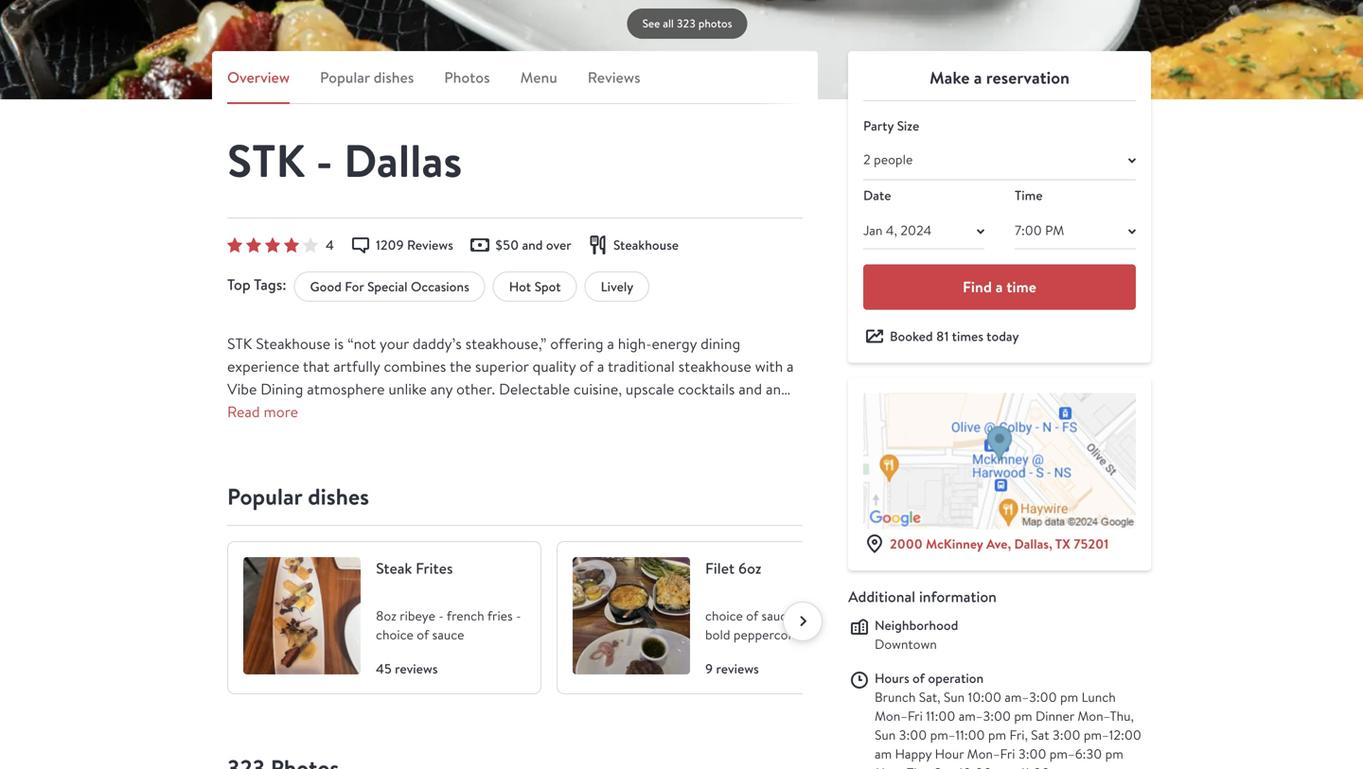 Task type: describe. For each thing, give the bounding box(es) containing it.
4,
[[886, 222, 897, 239]]

1 horizontal spatial -
[[439, 607, 444, 625]]

1 vertical spatial with
[[412, 402, 440, 422]]

1 vertical spatial dinner
[[370, 470, 412, 490]]

elevated
[[227, 402, 283, 422]]

1 vertical spatial pm–11:00
[[995, 764, 1050, 770]]

google map for stk - dallas image
[[863, 393, 1136, 530]]

0 vertical spatial 10:00
[[968, 689, 1002, 706]]

menu.
[[738, 470, 779, 490]]

their
[[676, 425, 707, 445]]

date
[[863, 186, 891, 204]]

keeps
[[531, 425, 568, 445]]

0 horizontal spatial 3:00
[[899, 727, 927, 744]]

cuisine
[[744, 447, 789, 467]]

pm down pm–12:00
[[1106, 745, 1124, 763]]

45 reviews
[[376, 660, 438, 678]]

delicious
[[600, 493, 657, 513]]

1 vertical spatial 10:00
[[959, 764, 992, 770]]

steakhouse inside stk steakhouse is "not your daddy's steakhouse," offering a high-energy dining experience that artfully combines the superior quality of a traditional steakhouse with a vibe dining atmosphere unlike any other. delectable cuisine, upscale cocktails and an elevated happy hour, along with an in-house dj and chic décor, all come together to offer a memorable fine dining experience that keeps guests enjoying their evening from drinks to dinner to late night. stk's menu features reimagined classic american cuisine for lunch, brunch and dinner with unique local flair infused into each location's menu. the brand's beef program focuses on the highest quality, delicious and craveable steaks while emphasizing transparency and traceable sourcing practices.
[[256, 334, 331, 354]]

cocktails
[[678, 379, 735, 399]]

of inside stk steakhouse is "not your daddy's steakhouse," offering a high-energy dining experience that artfully combines the superior quality of a traditional steakhouse with a vibe dining atmosphere unlike any other. delectable cuisine, upscale cocktails and an elevated happy hour, along with an in-house dj and chic décor, all come together to offer a memorable fine dining experience that keeps guests enjoying their evening from drinks to dinner to late night. stk's menu features reimagined classic american cuisine for lunch, brunch and dinner with unique local flair infused into each location's menu. the brand's beef program focuses on the highest quality, delicious and craveable steaks while emphasizing transparency and traceable sourcing practices.
[[580, 356, 594, 376]]

sauce inside choice of sauce stk stk bold peppercorn chimichurri or red wine 9 reviews
[[762, 607, 794, 625]]

brand's
[[255, 493, 302, 513]]

hot spot link
[[493, 272, 577, 302]]

1 vertical spatial mon–fri
[[967, 745, 1015, 763]]

1 vertical spatial reviews
[[407, 236, 453, 254]]

popular dishes inside tab list
[[320, 67, 414, 88]]

menu
[[520, 67, 557, 88]]

0 vertical spatial reviews
[[588, 67, 641, 88]]

a inside 'find a time' button
[[996, 277, 1003, 297]]

0 horizontal spatial experience
[[227, 356, 300, 376]]

hour,
[[332, 402, 369, 422]]

american
[[677, 447, 740, 467]]

fri,
[[1010, 727, 1028, 744]]

pm left fri,
[[988, 727, 1007, 744]]

a left high-
[[607, 334, 614, 354]]

operation
[[928, 670, 984, 688]]

enjoying
[[617, 425, 673, 445]]

2000 mckinney ave,  dallas, tx 75201 link
[[860, 378, 1140, 571]]

chimichurri
[[705, 645, 770, 663]]

memorable
[[275, 425, 349, 445]]

jan
[[863, 222, 883, 239]]

focuses
[[399, 493, 448, 513]]

pm down pm–6:30
[[1053, 764, 1072, 770]]

7:00
[[1015, 221, 1042, 239]]

of inside 8oz ribeye - french fries - choice of sauce
[[417, 626, 429, 644]]

0 horizontal spatial to
[[270, 447, 284, 467]]

hot spot
[[509, 278, 561, 296]]

1 horizontal spatial steakhouse
[[613, 236, 679, 254]]

of inside hours of operation brunch sat, sun 10:00 am–3:00 pm lunch mon–fri 11:00 am–3:00 pm dinner mon–thu, sun 3:00 pm–11:00 pm fri, sat 3:00 pm–12:00 am happy hour mon–fri 3:00 pm–6:30 pm mon–thu, sun 10:00 pm–11:00 pm
[[913, 670, 925, 688]]

am
[[875, 745, 892, 763]]

time
[[1015, 186, 1043, 204]]

special
[[367, 278, 408, 296]]

and up together
[[739, 379, 762, 399]]

frites
[[416, 559, 453, 579]]

filet 6oz
[[705, 559, 762, 579]]

0 horizontal spatial dining
[[381, 425, 421, 445]]

size
[[897, 117, 920, 135]]

fine
[[352, 425, 377, 445]]

2 vertical spatial sun
[[934, 764, 956, 770]]

2 stk from the left
[[817, 607, 834, 625]]

more
[[264, 402, 298, 422]]

2000
[[890, 535, 923, 553]]

stk steakhouse is "not your daddy's steakhouse," offering a high-energy dining experience that artfully combines the superior quality of a traditional steakhouse with a vibe dining atmosphere unlike any other. delectable cuisine, upscale cocktails and an elevated happy hour, along with an in-house dj and chic décor, all come together to offer a memorable fine dining experience that keeps guests enjoying their evening from drinks to dinner to late night. stk's menu features reimagined classic american cuisine for lunch, brunch and dinner with unique local flair infused into each location's menu. the brand's beef program focuses on the highest quality, delicious and craveable steaks while emphasizing transparency and traceable sourcing practices.
[[227, 334, 797, 535]]

spot
[[534, 278, 561, 296]]

dishes inside tab list
[[374, 67, 414, 88]]

1 horizontal spatial experience
[[424, 425, 497, 445]]

local
[[494, 470, 525, 490]]

4 stars image
[[227, 238, 318, 253]]

read more button
[[227, 402, 298, 422]]

offer
[[227, 425, 260, 445]]

overview
[[227, 67, 290, 88]]

0 vertical spatial sun
[[944, 689, 965, 706]]

a up cuisine,
[[597, 356, 604, 376]]

for inside good for special occasions link
[[345, 278, 364, 296]]

1 horizontal spatial to
[[333, 447, 347, 467]]

0 vertical spatial dinner
[[288, 447, 329, 467]]

0 vertical spatial pm–11:00
[[930, 727, 985, 744]]

dallas,
[[1015, 535, 1053, 553]]

the
[[227, 493, 251, 513]]

2 people
[[863, 150, 913, 168]]

high-
[[618, 334, 652, 354]]

combines
[[384, 356, 446, 376]]

times
[[952, 328, 984, 346]]

"not
[[347, 334, 376, 354]]

45
[[376, 660, 392, 678]]

party
[[863, 117, 894, 135]]

pm
[[1045, 221, 1064, 239]]

from
[[765, 425, 797, 445]]

filet
[[705, 559, 735, 579]]

lunch
[[1082, 689, 1116, 706]]

brunch
[[875, 689, 916, 706]]

filet 6oz image
[[573, 558, 690, 675]]

top
[[227, 275, 251, 295]]

steakhouse
[[679, 356, 752, 376]]

2024
[[901, 222, 932, 239]]

stk for stk steakhouse is "not your daddy's steakhouse," offering a high-energy dining experience that artfully combines the superior quality of a traditional steakhouse with a vibe dining atmosphere unlike any other. delectable cuisine, upscale cocktails and an elevated happy hour, along with an in-house dj and chic décor, all come together to offer a memorable fine dining experience that keeps guests enjoying their evening from drinks to dinner to late night. stk's menu features reimagined classic american cuisine for lunch, brunch and dinner with unique local flair infused into each location's menu. the brand's beef program focuses on the highest quality, delicious and craveable steaks while emphasizing transparency and traceable sourcing practices.
[[227, 334, 252, 354]]

for inside stk steakhouse is "not your daddy's steakhouse," offering a high-energy dining experience that artfully combines the superior quality of a traditional steakhouse with a vibe dining atmosphere unlike any other. delectable cuisine, upscale cocktails and an elevated happy hour, along with an in-house dj and chic décor, all come together to offer a memorable fine dining experience that keeps guests enjoying their evening from drinks to dinner to late night. stk's menu features reimagined classic american cuisine for lunch, brunch and dinner with unique local flair infused into each location's menu. the brand's beef program focuses on the highest quality, delicious and craveable steaks while emphasizing transparency and traceable sourcing practices.
[[227, 470, 247, 490]]

1 vertical spatial an
[[443, 402, 459, 422]]

brunch
[[293, 470, 339, 490]]

people
[[874, 150, 913, 168]]

location's
[[672, 470, 735, 490]]

features
[[498, 447, 552, 467]]

and down late
[[343, 470, 366, 490]]

stk for stk - dallas
[[227, 130, 305, 192]]

offering
[[550, 334, 604, 354]]

atmosphere
[[307, 379, 385, 399]]

emphasizing
[[265, 516, 345, 535]]

hours
[[875, 670, 910, 688]]

transparency
[[348, 516, 433, 535]]

other.
[[456, 379, 495, 399]]

lively
[[601, 278, 634, 296]]

6oz
[[738, 559, 762, 579]]

booked 81 times today
[[890, 328, 1019, 346]]

vibe
[[227, 379, 257, 399]]

jan 4, 2024 button
[[848, 203, 1000, 258]]

traceable
[[464, 516, 525, 535]]



Task type: locate. For each thing, give the bounding box(es) containing it.
- left dallas
[[316, 130, 333, 192]]

wine
[[811, 645, 838, 663]]

all
[[663, 16, 674, 31], [646, 402, 660, 422]]

1 horizontal spatial mon–thu,
[[1078, 708, 1134, 725]]

infused
[[557, 470, 605, 490]]

0 horizontal spatial that
[[303, 356, 330, 376]]

a
[[974, 66, 982, 89], [996, 277, 1003, 297], [607, 334, 614, 354], [597, 356, 604, 376], [787, 356, 794, 376], [264, 425, 271, 445]]

dinner down night.
[[370, 470, 412, 490]]

0 vertical spatial happy
[[287, 402, 329, 422]]

0 horizontal spatial -
[[316, 130, 333, 192]]

1 vertical spatial for
[[227, 470, 247, 490]]

stk up vibe
[[227, 334, 252, 354]]

sun up am
[[875, 727, 896, 744]]

downtown
[[875, 636, 937, 653]]

hours of operation brunch sat, sun 10:00 am–3:00 pm lunch mon–fri 11:00 am–3:00 pm dinner mon–thu, sun 3:00 pm–11:00 pm fri, sat 3:00 pm–12:00 am happy hour mon–fri 3:00 pm–6:30 pm mon–thu, sun 10:00 pm–11:00 pm
[[875, 670, 1142, 770]]

pm–6:30
[[1050, 745, 1102, 763]]

red
[[789, 645, 808, 663]]

1 vertical spatial am–3:00
[[959, 708, 1011, 725]]

all down upscale
[[646, 402, 660, 422]]

dishes left photos
[[374, 67, 414, 88]]

on
[[452, 493, 469, 513]]

1 vertical spatial dishes
[[308, 481, 369, 513]]

sauce down french
[[432, 626, 464, 644]]

flair
[[528, 470, 554, 490]]

1 horizontal spatial that
[[500, 425, 527, 445]]

1 vertical spatial steakhouse
[[256, 334, 331, 354]]

a right 'find'
[[996, 277, 1003, 297]]

with right "steakhouse"
[[755, 356, 783, 376]]

reviews right '45'
[[395, 660, 438, 678]]

1 horizontal spatial stk
[[817, 607, 834, 625]]

1 horizontal spatial dining
[[701, 334, 741, 354]]

all inside stk steakhouse is "not your daddy's steakhouse," offering a high-energy dining experience that artfully combines the superior quality of a traditional steakhouse with a vibe dining atmosphere unlike any other. delectable cuisine, upscale cocktails and an elevated happy hour, along with an in-house dj and chic décor, all come together to offer a memorable fine dining experience that keeps guests enjoying their evening from drinks to dinner to late night. stk's menu features reimagined classic american cuisine for lunch, brunch and dinner with unique local flair infused into each location's menu. the brand's beef program focuses on the highest quality, delicious and craveable steaks while emphasizing transparency and traceable sourcing practices.
[[646, 402, 660, 422]]

and right $50
[[522, 236, 543, 254]]

neighborhood downtown
[[875, 617, 958, 653]]

sat
[[1031, 727, 1050, 744]]

popular up while
[[227, 481, 302, 513]]

popular dishes up the emphasizing
[[227, 481, 369, 513]]

sauce up peppercorn
[[762, 607, 794, 625]]

0 vertical spatial with
[[755, 356, 783, 376]]

mon–thu, up pm–12:00
[[1078, 708, 1134, 725]]

1 vertical spatial all
[[646, 402, 660, 422]]

1 vertical spatial that
[[500, 425, 527, 445]]

tab list
[[227, 66, 803, 104]]

dinner
[[1036, 708, 1075, 725]]

sun down operation
[[944, 689, 965, 706]]

happy up memorable at the left bottom of page
[[287, 402, 329, 422]]

3:00 down the sat
[[1019, 745, 1047, 763]]

of down offering
[[580, 356, 594, 376]]

the right "on"
[[472, 493, 494, 513]]

that up atmosphere
[[303, 356, 330, 376]]

late
[[351, 447, 375, 467]]

for right "good"
[[345, 278, 364, 296]]

1 vertical spatial mon–thu,
[[875, 764, 931, 770]]

choice inside choice of sauce stk stk bold peppercorn chimichurri or red wine 9 reviews
[[705, 607, 743, 625]]

0 horizontal spatial an
[[443, 402, 459, 422]]

classic
[[632, 447, 674, 467]]

reservation
[[986, 66, 1070, 89]]

0 vertical spatial popular dishes
[[320, 67, 414, 88]]

popular dishes up stk - dallas
[[320, 67, 414, 88]]

10:00 down hour
[[959, 764, 992, 770]]

tags:
[[254, 275, 286, 295]]

0 horizontal spatial for
[[227, 470, 247, 490]]

find
[[963, 277, 992, 297]]

evening
[[711, 425, 762, 445]]

0 vertical spatial experience
[[227, 356, 300, 376]]

1 horizontal spatial pm–11:00
[[995, 764, 1050, 770]]

and down "on"
[[437, 516, 460, 535]]

1 horizontal spatial reviews
[[588, 67, 641, 88]]

dishes
[[374, 67, 414, 88], [308, 481, 369, 513]]

2 reviews from the left
[[716, 660, 759, 678]]

1 reviews from the left
[[395, 660, 438, 678]]

menu
[[458, 447, 495, 467]]

guests
[[572, 425, 614, 445]]

stk's
[[420, 447, 454, 467]]

1 horizontal spatial mon–fri
[[967, 745, 1015, 763]]

0 vertical spatial stk
[[227, 130, 305, 192]]

0 vertical spatial an
[[766, 379, 781, 399]]

an left in-
[[443, 402, 459, 422]]

daddy's
[[413, 334, 462, 354]]

dishes up the emphasizing
[[308, 481, 369, 513]]

steakhouse up lively
[[613, 236, 679, 254]]

ave,
[[986, 535, 1011, 553]]

1209
[[376, 236, 404, 254]]

the
[[450, 356, 472, 376], [472, 493, 494, 513]]

0 horizontal spatial all
[[646, 402, 660, 422]]

reviews right "1209"
[[407, 236, 453, 254]]

that up features on the left bottom of page
[[500, 425, 527, 445]]

reviews inside choice of sauce stk stk bold peppercorn chimichurri or red wine 9 reviews
[[716, 660, 759, 678]]

pm–12:00
[[1084, 727, 1142, 744]]

1 horizontal spatial all
[[663, 16, 674, 31]]

1 stk from the top
[[227, 130, 305, 192]]

fries
[[487, 607, 513, 625]]

popular up stk - dallas
[[320, 67, 370, 88]]

steaks
[[754, 493, 794, 513]]

am–3:00 up dinner
[[1005, 689, 1057, 706]]

pm–11:00 down fri,
[[995, 764, 1050, 770]]

with up focuses
[[415, 470, 443, 490]]

3:00 down 11:00
[[899, 727, 927, 744]]

0 vertical spatial dishes
[[374, 67, 414, 88]]

reviews right 9
[[716, 660, 759, 678]]

1 horizontal spatial reviews
[[716, 660, 759, 678]]

unlike
[[389, 379, 427, 399]]

a down read more button
[[264, 425, 271, 445]]

8oz ribeye - french fries - choice of sauce
[[376, 607, 521, 644]]

0 horizontal spatial stk
[[797, 607, 814, 625]]

for up the in the left of the page
[[227, 470, 247, 490]]

stk
[[797, 607, 814, 625], [817, 607, 834, 625]]

a up the from
[[787, 356, 794, 376]]

3:00 up pm–6:30
[[1053, 727, 1081, 744]]

0 vertical spatial popular
[[320, 67, 370, 88]]

sat,
[[919, 689, 941, 706]]

7:00 pm
[[1015, 221, 1064, 239]]

2 horizontal spatial 3:00
[[1053, 727, 1081, 744]]

2 horizontal spatial to
[[765, 402, 779, 422]]

1 horizontal spatial dinner
[[370, 470, 412, 490]]

happy inside hours of operation brunch sat, sun 10:00 am–3:00 pm lunch mon–fri 11:00 am–3:00 pm dinner mon–thu, sun 3:00 pm–11:00 pm fri, sat 3:00 pm–12:00 am happy hour mon–fri 3:00 pm–6:30 pm mon–thu, sun 10:00 pm–11:00 pm
[[895, 745, 932, 763]]

0 horizontal spatial reviews
[[407, 236, 453, 254]]

pm up dinner
[[1060, 689, 1079, 706]]

0 vertical spatial steakhouse
[[613, 236, 679, 254]]

1 vertical spatial popular
[[227, 481, 302, 513]]

0 horizontal spatial popular
[[227, 481, 302, 513]]

of down ribeye
[[417, 626, 429, 644]]

or
[[773, 645, 786, 663]]

house
[[480, 402, 518, 422]]

0 vertical spatial am–3:00
[[1005, 689, 1057, 706]]

a right make
[[974, 66, 982, 89]]

mon–fri down brunch at the bottom of page
[[875, 708, 923, 725]]

to left late
[[333, 447, 347, 467]]

steakhouse left is
[[256, 334, 331, 354]]

reimagined
[[556, 447, 628, 467]]

happy inside stk steakhouse is "not your daddy's steakhouse," offering a high-energy dining experience that artfully combines the superior quality of a traditional steakhouse with a vibe dining atmosphere unlike any other. delectable cuisine, upscale cocktails and an elevated happy hour, along with an in-house dj and chic décor, all come together to offer a memorable fine dining experience that keeps guests enjoying their evening from drinks to dinner to late night. stk's menu features reimagined classic american cuisine for lunch, brunch and dinner with unique local flair infused into each location's menu. the brand's beef program focuses on the highest quality, delicious and craveable steaks while emphasizing transparency and traceable sourcing practices.
[[287, 402, 329, 422]]

while
[[227, 516, 261, 535]]

0 vertical spatial all
[[663, 16, 674, 31]]

pm–11:00
[[930, 727, 985, 744], [995, 764, 1050, 770]]

sourcing
[[528, 516, 584, 535]]

- right ribeye
[[439, 607, 444, 625]]

1 vertical spatial sun
[[875, 727, 896, 744]]

sauce inside 8oz ribeye - french fries - choice of sauce
[[432, 626, 464, 644]]

happy right am
[[895, 745, 932, 763]]

0 horizontal spatial dinner
[[288, 447, 329, 467]]

2 vertical spatial with
[[415, 470, 443, 490]]

mon–fri
[[875, 708, 923, 725], [967, 745, 1015, 763]]

0 horizontal spatial reviews
[[395, 660, 438, 678]]

10:00 down operation
[[968, 689, 1002, 706]]

choice up bold
[[705, 607, 743, 625]]

dining
[[261, 379, 303, 399]]

0 vertical spatial choice
[[705, 607, 743, 625]]

together
[[704, 402, 762, 422]]

0 horizontal spatial steakhouse
[[256, 334, 331, 354]]

mon–fri down fri,
[[967, 745, 1015, 763]]

1 vertical spatial sauce
[[432, 626, 464, 644]]

dining up night.
[[381, 425, 421, 445]]

all right see
[[663, 16, 674, 31]]

of up sat,
[[913, 670, 925, 688]]

$50 and over
[[495, 236, 572, 254]]

artfully
[[333, 356, 380, 376]]

highest
[[497, 493, 545, 513]]

323
[[677, 16, 696, 31]]

- right fries
[[516, 607, 521, 625]]

beef
[[306, 493, 335, 513]]

0 vertical spatial mon–thu,
[[1078, 708, 1134, 725]]

all inside button
[[663, 16, 674, 31]]

am–3:00 up fri,
[[959, 708, 1011, 725]]

2000 mckinney ave,  dallas, tx 75201
[[890, 535, 1109, 553]]

pm up fri,
[[1014, 708, 1033, 725]]

an up the from
[[766, 379, 781, 399]]

1 vertical spatial happy
[[895, 745, 932, 763]]

make a reservation
[[930, 66, 1070, 89]]

practices.
[[588, 516, 651, 535]]

with down any
[[412, 402, 440, 422]]

choice inside 8oz ribeye - french fries - choice of sauce
[[376, 626, 414, 644]]

each
[[638, 470, 669, 490]]

stk - dallas, dallas, tx image
[[0, 0, 1363, 99]]

of up peppercorn
[[746, 607, 759, 625]]

1209 reviews
[[376, 236, 453, 254]]

1 vertical spatial choice
[[376, 626, 414, 644]]

steak
[[376, 559, 412, 579]]

french
[[447, 607, 484, 625]]

1 horizontal spatial dishes
[[374, 67, 414, 88]]

dinner down memorable at the left bottom of page
[[288, 447, 329, 467]]

jan 4, 2024
[[863, 222, 932, 239]]

1 vertical spatial the
[[472, 493, 494, 513]]

over
[[546, 236, 572, 254]]

0 horizontal spatial mon–thu,
[[875, 764, 931, 770]]

and down each
[[660, 493, 684, 513]]

1 horizontal spatial 3:00
[[1019, 745, 1047, 763]]

tab list containing overview
[[227, 66, 803, 104]]

0 horizontal spatial pm–11:00
[[930, 727, 985, 744]]

stk up red
[[797, 607, 814, 625]]

1 horizontal spatial sauce
[[762, 607, 794, 625]]

experience up dining
[[227, 356, 300, 376]]

0 horizontal spatial choice
[[376, 626, 414, 644]]

0 horizontal spatial sauce
[[432, 626, 464, 644]]

drinks
[[227, 447, 267, 467]]

good for special occasions link
[[294, 272, 485, 302]]

experience down in-
[[424, 425, 497, 445]]

craveable
[[688, 493, 750, 513]]

read more
[[227, 402, 298, 422]]

stk down overview
[[227, 130, 305, 192]]

the up other.
[[450, 356, 472, 376]]

energy
[[652, 334, 697, 354]]

1 horizontal spatial choice
[[705, 607, 743, 625]]

décor,
[[601, 402, 642, 422]]

happy
[[287, 402, 329, 422], [895, 745, 932, 763]]

0 vertical spatial mon–fri
[[875, 708, 923, 725]]

pm–11:00 up hour
[[930, 727, 985, 744]]

1 horizontal spatial for
[[345, 278, 364, 296]]

0 vertical spatial that
[[303, 356, 330, 376]]

dinner
[[288, 447, 329, 467], [370, 470, 412, 490]]

0 horizontal spatial mon–fri
[[875, 708, 923, 725]]

sun down hour
[[934, 764, 956, 770]]

today
[[987, 328, 1019, 346]]

1 vertical spatial experience
[[424, 425, 497, 445]]

2 stk from the top
[[227, 334, 252, 354]]

additional
[[848, 587, 916, 607]]

reviews right menu
[[588, 67, 641, 88]]

stk up the wine
[[817, 607, 834, 625]]

of inside choice of sauce stk stk bold peppercorn chimichurri or red wine 9 reviews
[[746, 607, 759, 625]]

0 vertical spatial sauce
[[762, 607, 794, 625]]

choice
[[705, 607, 743, 625], [376, 626, 414, 644]]

delectable
[[499, 379, 570, 399]]

quality,
[[549, 493, 596, 513]]

choice down 8oz
[[376, 626, 414, 644]]

steak frites image
[[243, 558, 361, 675]]

your
[[380, 334, 409, 354]]

to up the from
[[765, 402, 779, 422]]

party size
[[863, 117, 920, 135]]

along
[[372, 402, 408, 422]]

0 horizontal spatial dishes
[[308, 481, 369, 513]]

1 vertical spatial stk
[[227, 334, 252, 354]]

81
[[936, 328, 949, 346]]

find a time button
[[863, 265, 1136, 310]]

and up keeps
[[544, 402, 567, 422]]

dallas
[[344, 130, 462, 192]]

in-
[[462, 402, 480, 422]]

top tags:
[[227, 275, 286, 295]]

0 vertical spatial for
[[345, 278, 364, 296]]

2 horizontal spatial -
[[516, 607, 521, 625]]

traditional
[[608, 356, 675, 376]]

dining up "steakhouse"
[[701, 334, 741, 354]]

mon–thu, down am
[[875, 764, 931, 770]]

time
[[1007, 277, 1037, 297]]

0 vertical spatial the
[[450, 356, 472, 376]]

0 horizontal spatial happy
[[287, 402, 329, 422]]

experience
[[227, 356, 300, 376], [424, 425, 497, 445]]

to up lunch,
[[270, 447, 284, 467]]

stk inside stk steakhouse is "not your daddy's steakhouse," offering a high-energy dining experience that artfully combines the superior quality of a traditional steakhouse with a vibe dining atmosphere unlike any other. delectable cuisine, upscale cocktails and an elevated happy hour, along with an in-house dj and chic décor, all come together to offer a memorable fine dining experience that keeps guests enjoying their evening from drinks to dinner to late night. stk's menu features reimagined classic american cuisine for lunch, brunch and dinner with unique local flair infused into each location's menu. the brand's beef program focuses on the highest quality, delicious and craveable steaks while emphasizing transparency and traceable sourcing practices.
[[227, 334, 252, 354]]

1 horizontal spatial an
[[766, 379, 781, 399]]

see
[[642, 16, 660, 31]]

1 stk from the left
[[797, 607, 814, 625]]

0 vertical spatial dining
[[701, 334, 741, 354]]

1 vertical spatial dining
[[381, 425, 421, 445]]

1 vertical spatial popular dishes
[[227, 481, 369, 513]]

chic
[[571, 402, 598, 422]]

1 horizontal spatial popular
[[320, 67, 370, 88]]

1 horizontal spatial happy
[[895, 745, 932, 763]]

reviews
[[395, 660, 438, 678], [716, 660, 759, 678]]



Task type: vqa. For each thing, say whether or not it's contained in the screenshot.
4.6 stars 'image'
no



